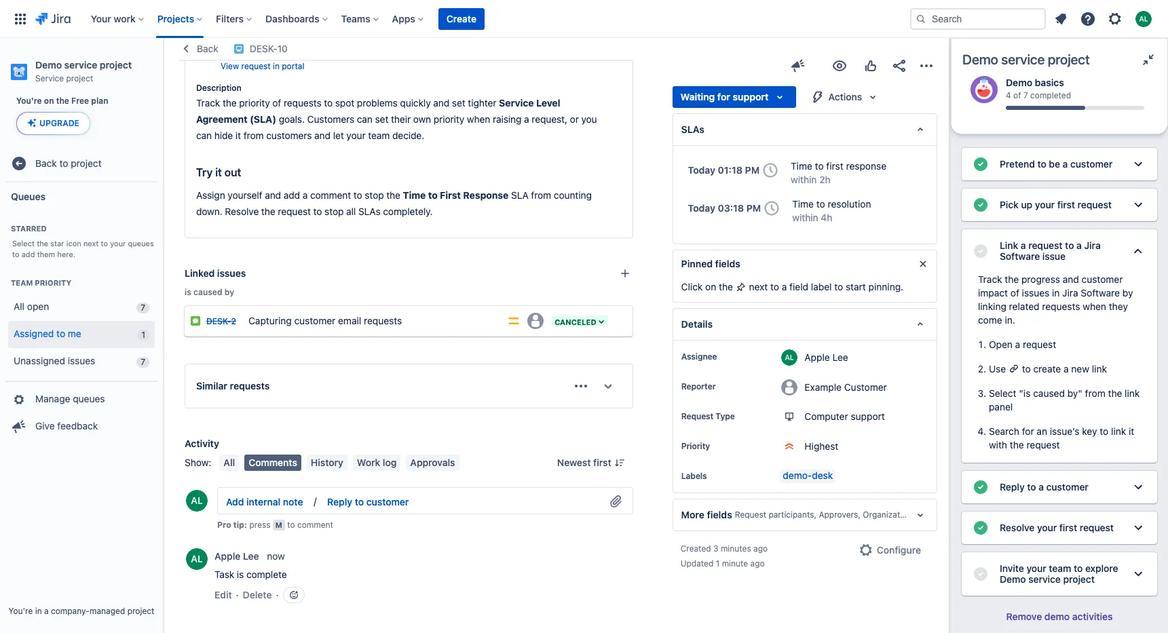 Task type: locate. For each thing, give the bounding box(es) containing it.
start
[[846, 281, 866, 293]]

track down description
[[196, 97, 220, 109]]

by up they at the right top of page
[[1123, 287, 1133, 299]]

managed
[[90, 606, 125, 616]]

0 vertical spatial 7
[[1024, 91, 1028, 101]]

configure link
[[850, 540, 929, 561]]

example for example customer
[[805, 381, 842, 393]]

1 vertical spatial can
[[196, 130, 212, 141]]

queues up the give feedback "button"
[[73, 393, 105, 405]]

example up computer
[[805, 381, 842, 393]]

add internal note button
[[218, 491, 311, 513]]

for inside search for an issue's key to link it with the request
[[1022, 426, 1034, 437]]

2 checked image from the top
[[973, 197, 989, 213]]

star
[[50, 239, 64, 248]]

banner containing your work
[[0, 0, 1168, 38]]

2 horizontal spatial from
[[1085, 388, 1106, 399]]

progress
[[1022, 274, 1060, 285]]

0 horizontal spatial software
[[1000, 250, 1040, 262]]

1 horizontal spatial track
[[978, 274, 1002, 285]]

back for back
[[197, 43, 218, 54]]

to up "4h" on the top right
[[816, 198, 825, 210]]

chevron image for link a request to a jira software issue
[[1130, 243, 1146, 259]]

clockicon image right 03:18
[[761, 198, 783, 219]]

reply inside button
[[327, 496, 352, 507]]

of inside demo basics 4 of 7 completed
[[1013, 91, 1021, 101]]

0 vertical spatial checked image
[[973, 243, 989, 259]]

decide.
[[392, 130, 424, 141]]

checked image for link
[[973, 243, 989, 259]]

0 horizontal spatial lee
[[243, 550, 259, 562]]

the inside starred select the star icon next to your queues to add them here.
[[37, 239, 48, 248]]

your right up
[[1035, 199, 1055, 210]]

0 horizontal spatial priority
[[239, 97, 270, 109]]

notifications image
[[1053, 11, 1069, 27]]

0 vertical spatial customer
[[262, 43, 307, 55]]

pm right 03:18
[[747, 202, 761, 214]]

to inside the time to first response within 2h
[[815, 160, 824, 172]]

0 horizontal spatial example
[[221, 43, 259, 55]]

demo up remove
[[1000, 574, 1026, 585]]

checked image inside invite your team to explore demo service project dropdown button
[[973, 566, 989, 582]]

all
[[346, 206, 356, 217]]

1 horizontal spatial add
[[284, 189, 300, 201]]

checked image inside the pick up your first request dropdown button
[[973, 197, 989, 213]]

demo inside demo basics 4 of 7 completed
[[1006, 77, 1032, 89]]

your down reply to a customer
[[1037, 522, 1057, 534]]

2 today from the top
[[688, 202, 715, 214]]

slas
[[681, 124, 705, 135], [358, 206, 381, 217]]

1 vertical spatial today
[[688, 202, 715, 214]]

chevron image inside link a request to a jira software issue dropdown button
[[1130, 243, 1146, 259]]

resolve
[[225, 206, 259, 217], [1000, 522, 1035, 534]]

1 vertical spatial select
[[989, 388, 1017, 399]]

1 horizontal spatial resolve
[[1000, 522, 1035, 534]]

for left an
[[1022, 426, 1034, 437]]

demo down search "field" on the right
[[962, 52, 998, 67]]

reply down with
[[1000, 481, 1025, 493]]

team down resolve your first request dropdown button
[[1049, 563, 1071, 574]]

starred select the star icon next to your queues to add them here.
[[11, 224, 154, 259]]

team
[[368, 130, 390, 141], [1049, 563, 1071, 574]]

remove demo activities button
[[1005, 606, 1114, 628]]

1 checked image from the top
[[973, 156, 989, 172]]

it inside goals. customers can set their own priority when raising a request, or you can hide it from customers and let your team decide.
[[235, 130, 241, 141]]

me
[[68, 328, 81, 339]]

1 vertical spatial back
[[35, 157, 57, 169]]

1 horizontal spatial service
[[499, 97, 534, 109]]

all
[[14, 301, 24, 312], [224, 457, 235, 468]]

a up resolve your first request at right bottom
[[1039, 481, 1044, 493]]

can down problems
[[357, 113, 373, 125]]

the up agreement at left
[[223, 97, 237, 109]]

dashboards
[[265, 13, 319, 24]]

add right yourself
[[284, 189, 300, 201]]

team inside invite your team to explore demo service project
[[1049, 563, 1071, 574]]

0 horizontal spatial stop
[[325, 206, 344, 217]]

come
[[978, 314, 1002, 326]]

checked image inside resolve your first request dropdown button
[[973, 520, 989, 536]]

for inside dropdown button
[[717, 91, 730, 102]]

your inside dropdown button
[[1035, 199, 1055, 210]]

on for you're
[[44, 96, 54, 106]]

to down the pick up your first request dropdown button
[[1065, 240, 1074, 251]]

apple
[[805, 351, 830, 363], [214, 550, 241, 562]]

similar
[[196, 380, 227, 392]]

link for to
[[1111, 426, 1126, 437]]

a right link
[[1021, 240, 1026, 251]]

software
[[1000, 250, 1040, 262], [1081, 287, 1120, 299]]

from
[[243, 130, 264, 141], [531, 189, 551, 201], [1085, 388, 1106, 399]]

within inside time to resolution within 4h
[[792, 212, 818, 223]]

a right the raising
[[524, 113, 529, 125]]

linked
[[185, 267, 215, 279]]

demo for demo service project
[[962, 52, 998, 67]]

hide message image
[[915, 256, 931, 272]]

group
[[5, 380, 157, 444]]

jira right issue
[[1084, 240, 1101, 251]]

stop inside sla from counting down. resolve the request to stop all slas completely.
[[325, 206, 344, 217]]

chevron image inside invite your team to explore demo service project dropdown button
[[1130, 566, 1146, 582]]

1 vertical spatial stop
[[325, 206, 344, 217]]

click on the
[[681, 281, 736, 293]]

0 horizontal spatial queues
[[73, 393, 105, 405]]

team priority group
[[5, 264, 157, 380]]

0 horizontal spatial back
[[35, 157, 57, 169]]

1 chevron image from the top
[[1130, 243, 1146, 259]]

support
[[733, 91, 769, 102], [851, 411, 885, 422]]

0 horizontal spatial when
[[467, 113, 490, 125]]

back to project link
[[5, 150, 157, 177]]

example for example customer raised this request
[[221, 43, 259, 55]]

banner
[[0, 0, 1168, 38]]

use
[[989, 363, 1009, 375]]

reply for reply to customer
[[327, 496, 352, 507]]

first inside the time to first response within 2h
[[826, 160, 844, 172]]

today left 03:18
[[688, 202, 715, 214]]

in left portal
[[273, 61, 280, 71]]

when inside track the progress and customer impact of issues in jira software by linking related requests when they come in.
[[1083, 301, 1106, 312]]

1 checked image from the top
[[973, 243, 989, 259]]

0 vertical spatial example
[[221, 43, 259, 55]]

from inside goals. customers can set their own priority when raising a request, or you can hide it from customers and let your team decide.
[[243, 130, 264, 141]]

0 vertical spatial it
[[235, 130, 241, 141]]

all inside button
[[224, 457, 235, 468]]

set left tighter
[[452, 97, 465, 109]]

within inside the time to first response within 2h
[[791, 174, 817, 185]]

0 vertical spatial software
[[1000, 250, 1040, 262]]

time to first response within 2h
[[791, 160, 887, 185]]

0 vertical spatial you're
[[16, 96, 42, 106]]

demo inside demo service project service project
[[35, 59, 62, 71]]

copy link to issue image
[[285, 43, 296, 54]]

resolve down yourself
[[225, 206, 259, 217]]

1 horizontal spatial it
[[235, 130, 241, 141]]

add
[[284, 189, 300, 201], [22, 250, 35, 259]]

collapse panel image
[[1140, 52, 1157, 68]]

0 horizontal spatial next
[[83, 239, 99, 248]]

of
[[1013, 91, 1021, 101], [272, 97, 281, 109], [1011, 287, 1019, 299]]

newest first image
[[614, 458, 625, 468]]

demo up you're on the free plan
[[35, 59, 62, 71]]

a right be
[[1063, 158, 1068, 170]]

apple lee up task
[[214, 550, 259, 562]]

customer up portal
[[262, 43, 307, 55]]

0 horizontal spatial customer
[[262, 43, 307, 55]]

0 horizontal spatial slas
[[358, 206, 381, 217]]

lee up task is complete
[[243, 550, 259, 562]]

chevron image inside pretend to be a customer dropdown button
[[1130, 156, 1146, 172]]

0 horizontal spatial issues
[[68, 355, 95, 367]]

desk-2 link
[[206, 316, 236, 327]]

1 vertical spatial software
[[1081, 287, 1120, 299]]

0 horizontal spatial support
[[733, 91, 769, 102]]

1 horizontal spatial apple
[[805, 351, 830, 363]]

stop up completely.
[[365, 189, 384, 201]]

0 vertical spatial from
[[243, 130, 264, 141]]

add reaction image
[[288, 590, 299, 601]]

ago right minutes
[[753, 544, 768, 554]]

0 vertical spatial desk-
[[250, 43, 277, 54]]

by inside track the progress and customer impact of issues in jira software by linking related requests when they come in.
[[1123, 287, 1133, 299]]

1 vertical spatial 1
[[716, 559, 720, 569]]

spot
[[335, 97, 354, 109]]

0 vertical spatial back
[[197, 43, 218, 54]]

customers
[[307, 113, 354, 125]]

desk- for 2
[[206, 316, 231, 327]]

within left 2h on the right top of page
[[791, 174, 817, 185]]

3 checked image from the top
[[973, 566, 989, 582]]

can
[[357, 113, 373, 125], [196, 130, 212, 141]]

0 vertical spatial set
[[452, 97, 465, 109]]

track the progress and customer impact of issues in jira software by linking related requests when they come in.
[[978, 274, 1133, 326]]

request up create
[[1023, 339, 1056, 350]]

first left "newest first" image
[[593, 457, 611, 468]]

1 horizontal spatial jira
[[1084, 240, 1101, 251]]

0 vertical spatial support
[[733, 91, 769, 102]]

0 vertical spatial today
[[688, 164, 715, 176]]

requests down progress on the top right of the page
[[1042, 301, 1080, 312]]

time inside time to resolution within 4h
[[792, 198, 814, 210]]

1 today from the top
[[688, 164, 715, 176]]

your profile and settings image
[[1136, 11, 1152, 27]]

0 vertical spatial select
[[12, 239, 35, 248]]

desk- right issue type: service request icon
[[206, 316, 231, 327]]

chevron image inside resolve your first request dropdown button
[[1130, 520, 1146, 536]]

to left explore
[[1074, 563, 1083, 574]]

is right task
[[237, 569, 244, 580]]

priority up open
[[35, 278, 71, 287]]

counting
[[554, 189, 592, 201]]

their
[[391, 113, 411, 125]]

1 vertical spatial issues
[[1022, 287, 1050, 299]]

software inside track the progress and customer impact of issues in jira software by linking related requests when they come in.
[[1081, 287, 1120, 299]]

jira image
[[35, 11, 70, 27], [35, 11, 70, 27]]

checked image inside reply to a customer dropdown button
[[973, 479, 989, 496]]

0 horizontal spatial desk-
[[206, 316, 231, 327]]

time inside the time to first response within 2h
[[791, 160, 812, 172]]

invite your team to explore demo service project
[[1000, 563, 1118, 585]]

all left open
[[14, 301, 24, 312]]

0 vertical spatial within
[[791, 174, 817, 185]]

stop left all
[[325, 206, 344, 217]]

link inside select "is caused by" from the link panel
[[1125, 388, 1140, 399]]

chevron image
[[1130, 156, 1146, 172], [1130, 197, 1146, 213], [1130, 479, 1146, 496], [1130, 520, 1146, 536]]

to left me
[[56, 328, 65, 339]]

pm
[[745, 164, 760, 176], [747, 202, 761, 214]]

1 vertical spatial priority
[[434, 113, 464, 125]]

requests right email
[[364, 315, 402, 326]]

1 horizontal spatial customer
[[844, 381, 887, 393]]

resolution
[[828, 198, 871, 210]]

within left "4h" on the top right
[[792, 212, 818, 223]]

and inside goals. customers can set their own priority when raising a request, or you can hide it from customers and let your team decide.
[[314, 130, 331, 141]]

chevron image
[[1130, 243, 1146, 259], [1130, 566, 1146, 582]]

customer for example customer
[[844, 381, 887, 393]]

team down service level agreement (sla)
[[368, 130, 390, 141]]

all open
[[14, 301, 49, 312]]

in left company-
[[35, 606, 42, 616]]

explore
[[1085, 563, 1118, 574]]

sla
[[511, 189, 529, 201]]

1 horizontal spatial lee
[[833, 351, 848, 363]]

1 horizontal spatial is
[[237, 569, 244, 580]]

it right key
[[1129, 426, 1134, 437]]

progress bar
[[1006, 106, 1144, 110]]

software up progress on the top right of the page
[[1000, 250, 1040, 262]]

track inside track the progress and customer impact of issues in jira software by linking related requests when they come in.
[[978, 274, 1002, 285]]

the down yourself
[[261, 206, 275, 217]]

for for waiting
[[717, 91, 730, 102]]

1 vertical spatial desk-
[[206, 316, 231, 327]]

chevron image for reply to a customer
[[1130, 479, 1146, 496]]

first up 2h on the right top of page
[[826, 160, 844, 172]]

it right try
[[215, 166, 222, 179]]

service up you're on the free plan
[[35, 73, 64, 83]]

try
[[196, 166, 213, 179]]

1 vertical spatial comment
[[297, 520, 333, 530]]

clockicon image
[[760, 160, 781, 181], [761, 198, 783, 219]]

reply for reply to a customer
[[1000, 481, 1025, 493]]

0 vertical spatial clockicon image
[[760, 160, 781, 181]]

issues down progress on the top right of the page
[[1022, 287, 1050, 299]]

in.
[[1005, 314, 1015, 326]]

the up them
[[37, 239, 48, 248]]

0 horizontal spatial priority
[[35, 278, 71, 287]]

2 vertical spatial checked image
[[973, 520, 989, 536]]

all inside the 'team priority' group
[[14, 301, 24, 312]]

request inside search for an issue's key to link it with the request
[[1027, 439, 1060, 451]]

request inside link a request to a jira software issue
[[1028, 240, 1063, 251]]

service inside demo service project service project
[[64, 59, 97, 71]]

when down tighter
[[467, 113, 490, 125]]

demo for demo service project service project
[[35, 59, 62, 71]]

issues inside the 'team priority' group
[[68, 355, 95, 367]]

your inside goals. customers can set their own priority when raising a request, or you can hide it from customers and let your team decide.
[[346, 130, 366, 141]]

projects button
[[153, 8, 208, 30]]

comment up all
[[310, 189, 351, 201]]

your inside starred select the star icon next to your queues to add them here.
[[110, 239, 126, 248]]

clockicon image right the 01:18
[[760, 160, 781, 181]]

panel
[[989, 401, 1013, 413]]

0 vertical spatial resolve
[[225, 206, 259, 217]]

customer down log
[[366, 496, 409, 507]]

goals. customers can set their own priority when raising a request, or you can hide it from customers and let your team decide.
[[196, 113, 600, 141]]

0 horizontal spatial select
[[12, 239, 35, 248]]

reply to a customer button
[[962, 471, 1157, 504]]

be
[[1049, 158, 1060, 170]]

1 vertical spatial customer
[[844, 381, 887, 393]]

reply to a customer
[[1000, 481, 1089, 493]]

0 horizontal spatial all
[[14, 301, 24, 312]]

pm for today 01:18 pm
[[745, 164, 760, 176]]

1 vertical spatial checked image
[[973, 479, 989, 496]]

2 horizontal spatial it
[[1129, 426, 1134, 437]]

profile image of apple lee image
[[186, 490, 208, 512]]

a inside goals. customers can set their own priority when raising a request, or you can hide it from customers and let your team decide.
[[524, 113, 529, 125]]

1 vertical spatial track
[[978, 274, 1002, 285]]

0 vertical spatial 1
[[141, 330, 145, 340]]

time to resolution within 4h
[[792, 198, 871, 223]]

issues for unassigned issues
[[68, 355, 95, 367]]

0 vertical spatial track
[[196, 97, 220, 109]]

3 chevron image from the top
[[1130, 479, 1146, 496]]

link an issue image
[[619, 268, 630, 279]]

to inside time to resolution within 4h
[[816, 198, 825, 210]]

raising
[[493, 113, 522, 125]]

customer up resolve your first request dropdown button
[[1046, 481, 1089, 493]]

checked image
[[973, 243, 989, 259], [973, 479, 989, 496], [973, 566, 989, 582]]

1 vertical spatial clockicon image
[[761, 198, 783, 219]]

issues inside track the progress and customer impact of issues in jira software by linking related requests when they come in.
[[1022, 287, 1050, 299]]

next left the field
[[749, 281, 768, 293]]

you're up upgrade "button"
[[16, 96, 42, 106]]

from right by"
[[1085, 388, 1106, 399]]

to inside link a request to a jira software issue
[[1065, 240, 1074, 251]]

you're for you're on the free plan
[[16, 96, 42, 106]]

to inside invite your team to explore demo service project
[[1074, 563, 1083, 574]]

3 checked image from the top
[[973, 520, 989, 536]]

apple up task
[[214, 550, 241, 562]]

today left the 01:18
[[688, 164, 715, 176]]

more fields
[[681, 509, 732, 521]]

caused inside select "is caused by" from the link panel
[[1033, 388, 1065, 399]]

1 horizontal spatial select
[[989, 388, 1017, 399]]

of up related
[[1011, 287, 1019, 299]]

1 horizontal spatial priority
[[434, 113, 464, 125]]

request inside dropdown button
[[1080, 522, 1114, 534]]

up
[[1021, 199, 1033, 210]]

to create a new link
[[1020, 363, 1107, 375]]

resolve inside sla from counting down. resolve the request to stop all slas completely.
[[225, 206, 259, 217]]

and left let
[[314, 130, 331, 141]]

checked image inside link a request to a jira software issue dropdown button
[[973, 243, 989, 259]]

chevron image inside the pick up your first request dropdown button
[[1130, 197, 1146, 213]]

checked image inside pretend to be a customer dropdown button
[[973, 156, 989, 172]]

select down starred in the top of the page
[[12, 239, 35, 248]]

of for 7
[[1013, 91, 1021, 101]]

caused right "is
[[1033, 388, 1065, 399]]

edit
[[214, 589, 232, 601]]

priority inside goals. customers can set their own priority when raising a request, or you can hide it from customers and let your team decide.
[[434, 113, 464, 125]]

track for track the progress and customer impact of issues in jira software by linking related requests when they come in.
[[978, 274, 1002, 285]]

0 vertical spatial for
[[717, 91, 730, 102]]

from inside select "is caused by" from the link panel
[[1085, 388, 1106, 399]]

time for today 01:18 pm
[[791, 160, 812, 172]]

checked image left link
[[973, 243, 989, 259]]

0 vertical spatial fields
[[715, 258, 740, 270]]

back link
[[176, 38, 222, 60]]

1 horizontal spatial example
[[805, 381, 842, 393]]

0 vertical spatial when
[[467, 113, 490, 125]]

0 vertical spatial apple lee
[[805, 351, 848, 363]]

watch options: you are not watching this issue, 0 people watching image
[[831, 58, 848, 74]]

0 horizontal spatial by
[[225, 287, 234, 297]]

1 vertical spatial resolve
[[1000, 522, 1035, 534]]

customer for example customer raised this request
[[262, 43, 307, 55]]

project up activities
[[1063, 574, 1095, 585]]

0 vertical spatial on
[[44, 96, 54, 106]]

details
[[681, 318, 713, 330]]

reporter pin to top. only you can see pinned fields. image
[[718, 382, 729, 392]]

time for today 03:18 pm
[[792, 198, 814, 210]]

link inside search for an issue's key to link it with the request
[[1111, 426, 1126, 437]]

clockicon image for today 03:18 pm
[[761, 198, 783, 219]]

ago
[[753, 544, 768, 554], [750, 559, 765, 569]]

an
[[1037, 426, 1047, 437]]

select inside starred select the star icon next to your queues to add them here.
[[12, 239, 35, 248]]

dashboards button
[[261, 8, 333, 30]]

chevron image for invite your team to explore demo service project
[[1130, 566, 1146, 582]]

slas element
[[672, 113, 937, 146]]

pretend
[[1000, 158, 1035, 170]]

desk-2
[[206, 316, 236, 327]]

to left all
[[313, 206, 322, 217]]

out
[[225, 166, 241, 179]]

reply to customer button
[[319, 491, 417, 513]]

service right invite
[[1028, 574, 1061, 585]]

reply
[[1000, 481, 1025, 493], [327, 496, 352, 507]]

link a request to a jira software issue button
[[962, 229, 1157, 273]]

1 vertical spatial slas
[[358, 206, 381, 217]]

2 chevron image from the top
[[1130, 566, 1146, 582]]

when
[[467, 113, 490, 125], [1083, 301, 1106, 312]]

1 vertical spatial team
[[1049, 563, 1071, 574]]

2 vertical spatial 7
[[141, 357, 145, 367]]

to right m
[[287, 520, 295, 530]]

it right the 'hide' at the left
[[235, 130, 241, 141]]

1 horizontal spatial reply
[[1000, 481, 1025, 493]]

raised
[[309, 43, 336, 55]]

2 chevron image from the top
[[1130, 197, 1146, 213]]

jira down issue
[[1062, 287, 1078, 299]]

set inside goals. customers can set their own priority when raising a request, or you can hide it from customers and let your team decide.
[[375, 113, 388, 125]]

1 horizontal spatial desk-
[[250, 43, 277, 54]]

first down reply to a customer dropdown button
[[1059, 522, 1077, 534]]

a right yourself
[[303, 189, 308, 201]]

help image
[[1080, 11, 1096, 27]]

reporter
[[681, 382, 716, 392]]

customer left email
[[294, 315, 336, 326]]

the down search
[[1010, 439, 1024, 451]]

1 vertical spatial when
[[1083, 301, 1106, 312]]

request,
[[532, 113, 567, 125]]

2 checked image from the top
[[973, 479, 989, 496]]

menu bar
[[217, 455, 462, 471]]

checked image
[[973, 156, 989, 172], [973, 197, 989, 213], [973, 520, 989, 536]]

your
[[91, 13, 111, 24]]

0 vertical spatial can
[[357, 113, 373, 125]]

reply inside dropdown button
[[1000, 481, 1025, 493]]

0 horizontal spatial it
[[215, 166, 222, 179]]

you're left company-
[[9, 606, 33, 616]]

project down upgrade
[[71, 157, 102, 169]]

pick up your first request button
[[962, 189, 1157, 221]]

pretend to be a customer button
[[962, 148, 1157, 181]]

issues down me
[[68, 355, 95, 367]]

your right let
[[346, 130, 366, 141]]

priority up labels
[[681, 441, 710, 451]]

0 horizontal spatial from
[[243, 130, 264, 141]]

demo
[[962, 52, 998, 67], [35, 59, 62, 71], [1006, 77, 1032, 89], [1000, 574, 1026, 585]]

press
[[249, 520, 270, 530]]

next right icon
[[83, 239, 99, 248]]

checked image left invite
[[973, 566, 989, 582]]

it inside search for an issue's key to link it with the request
[[1129, 426, 1134, 437]]

priority: medium image
[[507, 314, 521, 328]]

Search field
[[910, 8, 1046, 30]]

1 chevron image from the top
[[1130, 156, 1146, 172]]

let
[[333, 130, 344, 141]]

request up progress on the top right of the page
[[1028, 240, 1063, 251]]

share image
[[891, 58, 908, 74]]

0 horizontal spatial add
[[22, 250, 35, 259]]

response
[[846, 160, 887, 172]]

in down progress on the top right of the page
[[1052, 287, 1060, 299]]

1 horizontal spatial back
[[197, 43, 218, 54]]

support inside dropdown button
[[733, 91, 769, 102]]

1 vertical spatial in
[[1052, 287, 1060, 299]]

today 01:18 pm
[[688, 164, 760, 176]]

email
[[338, 315, 361, 326]]

1 vertical spatial within
[[792, 212, 818, 223]]

service for demo service project service project
[[64, 59, 97, 71]]

yourself
[[228, 189, 262, 201]]

open
[[27, 301, 49, 312]]

1 by from the left
[[1123, 287, 1133, 299]]

0 horizontal spatial set
[[375, 113, 388, 125]]

4 chevron image from the top
[[1130, 520, 1146, 536]]

2 vertical spatial in
[[35, 606, 42, 616]]

vote options: no one has voted for this issue yet. image
[[863, 58, 879, 74]]

1 vertical spatial on
[[705, 281, 716, 293]]

7 inside demo basics 4 of 7 completed
[[1024, 91, 1028, 101]]

you're for you're in a company-managed project
[[9, 606, 33, 616]]

0 vertical spatial slas
[[681, 124, 705, 135]]

requests right similar
[[230, 380, 270, 392]]



Task type: describe. For each thing, give the bounding box(es) containing it.
project up plan
[[100, 59, 132, 71]]

team inside goals. customers can set their own priority when raising a request, or you can hide it from customers and let your team decide.
[[368, 130, 390, 141]]

and right quickly
[[433, 97, 449, 109]]

to down upgrade
[[59, 157, 68, 169]]

0 vertical spatial in
[[273, 61, 280, 71]]

actions image
[[918, 58, 935, 74]]

0 vertical spatial add
[[284, 189, 300, 201]]

0 horizontal spatial in
[[35, 606, 42, 616]]

pinned fields
[[681, 258, 740, 270]]

project up free
[[66, 73, 93, 83]]

customer right be
[[1070, 158, 1113, 170]]

request down pretend to be a customer dropdown button
[[1078, 199, 1112, 210]]

next to a field label to start pinning.
[[746, 281, 904, 293]]

a right issue
[[1077, 240, 1082, 251]]

1 vertical spatial lee
[[243, 550, 259, 562]]

demo basics 4 of 7 completed
[[1006, 77, 1071, 101]]

activity
[[185, 438, 219, 449]]

search image
[[916, 13, 927, 24]]

give
[[35, 420, 55, 432]]

desk- for 10
[[250, 43, 277, 54]]

actions
[[828, 91, 862, 102]]

you're on the free plan
[[16, 96, 108, 106]]

of inside track the progress and customer impact of issues in jira software by linking related requests when they come in.
[[1011, 287, 1019, 299]]

requests inside track the progress and customer impact of issues in jira software by linking related requests when they come in.
[[1042, 301, 1080, 312]]

add
[[226, 496, 244, 507]]

slas inside sla from counting down. resolve the request to stop all slas completely.
[[358, 206, 381, 217]]

2 by from the left
[[225, 287, 234, 297]]

to up customers
[[324, 97, 333, 109]]

filters
[[216, 13, 244, 24]]

settings image
[[1107, 11, 1123, 27]]

newest first button
[[549, 455, 633, 471]]

clockicon image for today 01:18 pm
[[760, 160, 781, 181]]

demo inside invite your team to explore demo service project
[[1000, 574, 1026, 585]]

customer inside track the progress and customer impact of issues in jira software by linking related requests when they come in.
[[1082, 274, 1123, 285]]

completed
[[1030, 91, 1071, 101]]

0 vertical spatial lee
[[833, 351, 848, 363]]

a left the field
[[782, 281, 787, 293]]

project up basics
[[1048, 52, 1090, 67]]

manage queues
[[35, 393, 105, 405]]

add inside starred select the star icon next to your queues to add them here.
[[22, 250, 35, 259]]

completely.
[[383, 206, 433, 217]]

search for an issue's key to link it with the request
[[989, 426, 1134, 451]]

minutes
[[721, 544, 751, 554]]

configure
[[877, 544, 921, 556]]

fields for more fields
[[707, 509, 732, 521]]

0 vertical spatial stop
[[365, 189, 384, 201]]

link for the
[[1125, 388, 1140, 399]]

1 vertical spatial is
[[237, 569, 244, 580]]

1 horizontal spatial set
[[452, 97, 465, 109]]

requests up goals.
[[284, 97, 321, 109]]

7 for open
[[141, 302, 145, 313]]

copy link to comment image
[[288, 550, 299, 561]]

track for track the priority of requests to spot problems quickly and set tighter
[[196, 97, 220, 109]]

the inside select "is caused by" from the link panel
[[1108, 388, 1122, 399]]

chevron image for pretend to be a customer
[[1130, 156, 1146, 172]]

and inside track the progress and customer impact of issues in jira software by linking related requests when they come in.
[[1063, 274, 1079, 285]]

field
[[789, 281, 808, 293]]

details element
[[672, 308, 937, 341]]

queues inside starred select the star icon next to your queues to add them here.
[[128, 239, 154, 248]]

a left company-
[[44, 606, 49, 616]]

sidebar navigation image
[[148, 54, 178, 81]]

resolve your first request button
[[962, 512, 1157, 544]]

1 inside created 3 minutes ago updated 1 minute ago
[[716, 559, 720, 569]]

resolve your first request
[[1000, 522, 1114, 534]]

new
[[1071, 363, 1089, 375]]

plan
[[91, 96, 108, 106]]

assigned
[[14, 328, 54, 339]]

request down desk-10 link
[[241, 61, 271, 71]]

highest
[[805, 441, 839, 452]]

history
[[311, 457, 343, 468]]

request
[[681, 411, 714, 422]]

to down starred in the top of the page
[[12, 250, 19, 259]]

unassigned
[[14, 355, 65, 367]]

the left free
[[56, 96, 69, 106]]

your inside invite your team to explore demo service project
[[1027, 563, 1046, 574]]

the down pinned fields
[[719, 281, 733, 293]]

priority inside the 'team priority' group
[[35, 278, 71, 287]]

starred group
[[5, 210, 157, 264]]

in inside track the progress and customer impact of issues in jira software by linking related requests when they come in.
[[1052, 287, 1060, 299]]

customer inside button
[[366, 496, 409, 507]]

10
[[277, 43, 288, 54]]

4
[[1006, 91, 1011, 101]]

capturing customer email requests link
[[243, 308, 502, 335]]

show:
[[185, 457, 211, 468]]

link issue icon image
[[1009, 363, 1020, 374]]

menu bar containing all
[[217, 455, 462, 471]]

try it out
[[196, 166, 241, 179]]

select "is caused by" from the link panel
[[989, 388, 1140, 413]]

quickly
[[400, 97, 431, 109]]

first inside dropdown button
[[1057, 199, 1075, 210]]

resolve inside dropdown button
[[1000, 522, 1035, 534]]

create
[[1033, 363, 1061, 375]]

when inside goals. customers can set their own priority when raising a request, or you can hide it from customers and let your team decide.
[[467, 113, 490, 125]]

0 vertical spatial apple
[[805, 351, 830, 363]]

pm for today 03:18 pm
[[747, 202, 761, 214]]

time up completely.
[[403, 189, 426, 201]]

task is complete
[[214, 569, 287, 580]]

problems
[[357, 97, 398, 109]]

today for today 03:18 pm
[[688, 202, 715, 214]]

appswitcher icon image
[[12, 11, 29, 27]]

to up all
[[354, 189, 362, 201]]

track the priority of requests to spot problems quickly and set tighter
[[196, 97, 499, 109]]

service for demo service project
[[1001, 52, 1045, 67]]

to inside button
[[355, 496, 364, 507]]

request type
[[681, 411, 735, 422]]

add attachment image
[[608, 494, 624, 510]]

chevron image for pick up your first request
[[1130, 197, 1146, 213]]

1 horizontal spatial slas
[[681, 124, 705, 135]]

7 for issues
[[141, 357, 145, 367]]

first inside dropdown button
[[1059, 522, 1077, 534]]

01:18
[[718, 164, 743, 176]]

give feedback
[[35, 420, 98, 432]]

today for today 01:18 pm
[[688, 164, 715, 176]]

to right link issue icon
[[1022, 363, 1031, 375]]

own
[[413, 113, 431, 125]]

project inside back to project link
[[71, 157, 102, 169]]

back for back to project
[[35, 157, 57, 169]]

checked image for pretend
[[973, 156, 989, 172]]

created
[[681, 544, 711, 554]]

service inside service level agreement (sla)
[[499, 97, 534, 109]]

03:18
[[718, 202, 744, 214]]

a right open
[[1015, 339, 1020, 350]]

project right managed
[[127, 606, 154, 616]]

assign yourself and add a comment to stop the time to first response
[[196, 189, 509, 201]]

to inside the 'team priority' group
[[56, 328, 65, 339]]

the up completely.
[[386, 189, 400, 201]]

example customer raised this request
[[221, 43, 391, 55]]

0 vertical spatial link
[[1092, 363, 1107, 375]]

hide
[[214, 130, 233, 141]]

demo
[[1045, 611, 1070, 622]]

activities
[[1072, 611, 1113, 622]]

issue's
[[1050, 426, 1080, 437]]

0 horizontal spatial is
[[185, 287, 191, 297]]

approvals
[[410, 457, 455, 468]]

service inside demo service project service project
[[35, 73, 64, 83]]

next inside starred select the star icon next to your queues to add them here.
[[83, 239, 99, 248]]

upgrade
[[39, 118, 79, 128]]

pinning.
[[869, 281, 904, 293]]

response
[[463, 189, 509, 201]]

all for all open
[[14, 301, 24, 312]]

to left be
[[1038, 158, 1047, 170]]

more fields element
[[672, 499, 937, 532]]

queues inside button
[[73, 393, 105, 405]]

pick up your first request
[[1000, 199, 1112, 210]]

a left new
[[1064, 363, 1069, 375]]

1 vertical spatial apple
[[214, 550, 241, 562]]

1 vertical spatial ago
[[750, 559, 765, 569]]

0 vertical spatial ago
[[753, 544, 768, 554]]

or
[[570, 113, 579, 125]]

first inside button
[[593, 457, 611, 468]]

capturing customer email requests
[[248, 315, 402, 326]]

show image
[[597, 375, 619, 397]]

for for search
[[1022, 426, 1034, 437]]

1 vertical spatial it
[[215, 166, 222, 179]]

issue type: service request image
[[190, 316, 201, 327]]

it help image
[[233, 43, 244, 54]]

1 inside the 'team priority' group
[[141, 330, 145, 340]]

minute
[[722, 559, 748, 569]]

sla from counting down. resolve the request to stop all slas completely.
[[196, 189, 594, 217]]

1 vertical spatial priority
[[681, 441, 710, 451]]

checked image for pick
[[973, 197, 989, 213]]

to inside sla from counting down. resolve the request to stop all slas completely.
[[313, 206, 322, 217]]

demo-desk link
[[780, 470, 836, 483]]

desk-10
[[250, 43, 288, 54]]

primary element
[[8, 0, 910, 38]]

is caused by
[[185, 287, 234, 297]]

you
[[581, 113, 597, 125]]

queues
[[11, 190, 46, 202]]

fields for pinned fields
[[715, 258, 740, 270]]

the inside search for an issue's key to link it with the request
[[1010, 439, 1024, 451]]

to left first
[[428, 189, 438, 201]]

the inside sla from counting down. resolve the request to stop all slas completely.
[[261, 206, 275, 217]]

remove demo activities
[[1006, 611, 1113, 622]]

group containing manage queues
[[5, 380, 157, 444]]

0 horizontal spatial can
[[196, 130, 212, 141]]

give feedback button
[[5, 413, 157, 440]]

1 vertical spatial next
[[749, 281, 768, 293]]

level
[[536, 97, 560, 109]]

chevron image for resolve your first request
[[1130, 520, 1146, 536]]

1 horizontal spatial apple lee
[[805, 351, 848, 363]]

work log button
[[353, 455, 401, 471]]

request right this
[[357, 43, 391, 55]]

2
[[231, 316, 236, 327]]

the inside track the progress and customer impact of issues in jira software by linking related requests when they come in.
[[1005, 274, 1019, 285]]

software inside link a request to a jira software issue
[[1000, 250, 1040, 262]]

linking
[[978, 301, 1007, 312]]

checked image for reply
[[973, 479, 989, 496]]

0 vertical spatial caused
[[194, 287, 222, 297]]

waiting
[[681, 91, 715, 102]]

of for requests
[[272, 97, 281, 109]]

jira inside track the progress and customer impact of issues in jira software by linking related requests when they come in.
[[1062, 287, 1078, 299]]

they
[[1109, 301, 1128, 312]]

1 vertical spatial apple lee
[[214, 550, 259, 562]]

to right icon
[[101, 239, 108, 248]]

give feedback image
[[790, 58, 806, 74]]

comment for a
[[310, 189, 351, 201]]

related
[[1009, 301, 1040, 312]]

invite your team to explore demo service project button
[[962, 553, 1157, 596]]

to inside search for an issue's key to link it with the request
[[1100, 426, 1109, 437]]

pro tip: press m to comment
[[217, 520, 333, 530]]

1 vertical spatial support
[[851, 411, 885, 422]]

service inside invite your team to explore demo service project
[[1028, 574, 1061, 585]]

team
[[11, 278, 33, 287]]

demo-desk
[[783, 470, 833, 481]]

checked image for resolve
[[973, 520, 989, 536]]

labels
[[681, 471, 707, 481]]

comment for to
[[297, 520, 333, 530]]

service level agreement (sla)
[[196, 97, 563, 125]]

all for all
[[224, 457, 235, 468]]

checked image for invite
[[973, 566, 989, 582]]

request inside sla from counting down. resolve the request to stop all slas completely.
[[278, 206, 311, 217]]

to left start
[[834, 281, 843, 293]]

to up resolve your first request at right bottom
[[1027, 481, 1036, 493]]

on for click
[[705, 281, 716, 293]]

project inside invite your team to explore demo service project
[[1063, 574, 1095, 585]]

select inside select "is caused by" from the link panel
[[989, 388, 1017, 399]]

issues for linked issues
[[217, 267, 246, 279]]

to left the field
[[770, 281, 779, 293]]

desk
[[812, 470, 833, 481]]

tip:
[[233, 520, 247, 530]]

and right yourself
[[265, 189, 281, 201]]

jira inside link a request to a jira software issue
[[1084, 240, 1101, 251]]

task
[[214, 569, 234, 580]]

starred
[[11, 224, 47, 233]]

by"
[[1068, 388, 1083, 399]]

with
[[989, 439, 1007, 451]]

label
[[811, 281, 832, 293]]

from inside sla from counting down. resolve the request to stop all slas completely.
[[531, 189, 551, 201]]

pinned
[[681, 258, 713, 270]]

demo for demo basics 4 of 7 completed
[[1006, 77, 1032, 89]]

complete
[[246, 569, 287, 580]]



Task type: vqa. For each thing, say whether or not it's contained in the screenshot.
Time within 'TIME TO RESOLUTION WITHIN 4H'
yes



